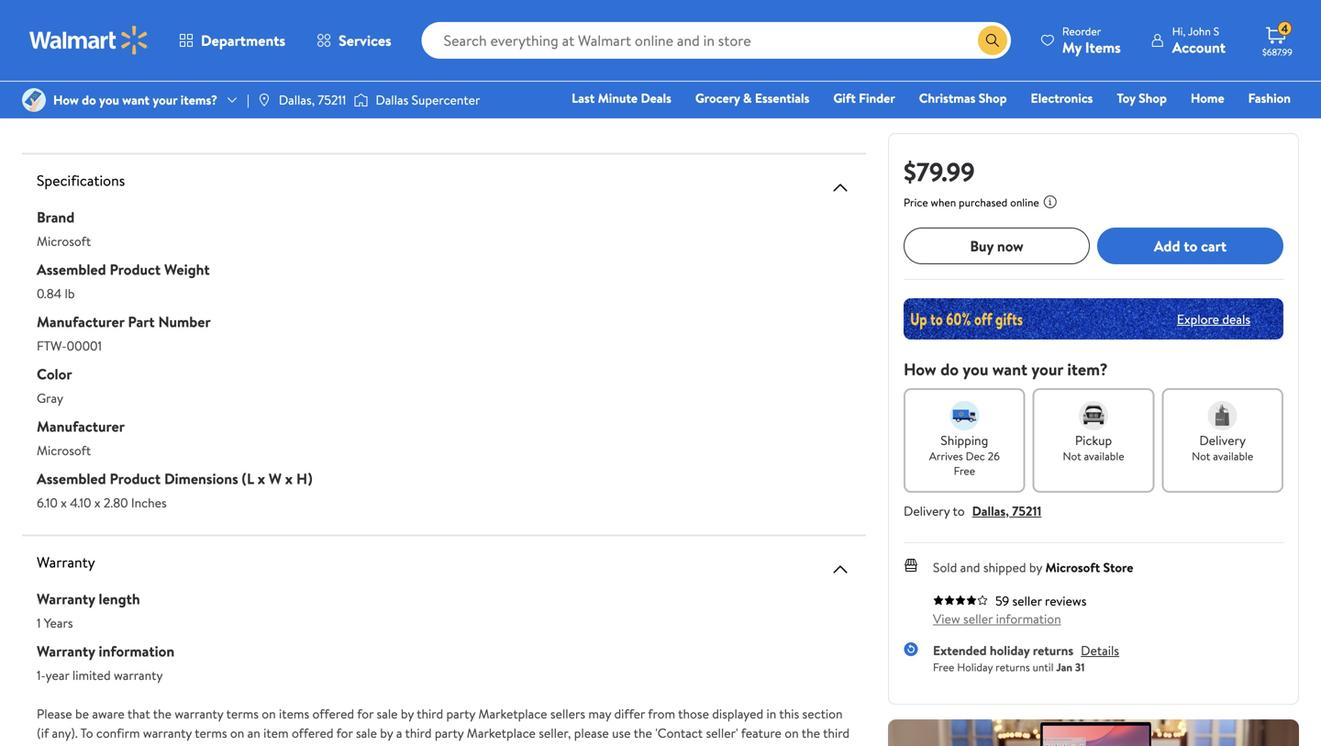 Task type: describe. For each thing, give the bounding box(es) containing it.
h)
[[296, 469, 313, 489]]

the right 'that'
[[153, 705, 172, 723]]

warranty for warranty length 1 years
[[37, 589, 95, 609]]

a
[[396, 724, 402, 742]]

x right w
[[285, 469, 293, 489]]

x right 4.10
[[94, 494, 101, 512]]

1 assembled from the top
[[37, 259, 106, 280]]

extended holiday returns details free holiday returns until jan 31
[[934, 642, 1120, 675]]

walmart+
[[1237, 115, 1292, 133]]

shipping
[[941, 431, 989, 449]]

your for item?
[[1032, 358, 1064, 381]]

page
[[250, 744, 277, 746]]

differ
[[615, 705, 645, 723]]

departments
[[201, 30, 286, 50]]

not for pickup
[[1063, 448, 1082, 464]]

seller for view
[[964, 610, 993, 628]]

last minute deals link
[[564, 88, 680, 108]]

see
[[407, 95, 430, 115]]

31
[[1076, 660, 1085, 675]]

0 vertical spatial terms
[[226, 705, 259, 723]]

how for how do you want your items?
[[53, 91, 79, 109]]

explore deals link
[[1170, 303, 1259, 335]]

christmas
[[920, 89, 976, 107]]

and inside please be aware that the warranty terms on items offered for sale by third party marketplace sellers may differ from those displayed in this section (if any). to confirm warranty terms on an item offered for sale by a third party marketplace seller, please use the 'contact seller' feature on the third party marketplace seller's information page and request the item's warranty terms prior to purchase.
[[280, 744, 300, 746]]

add to cart button
[[1098, 228, 1284, 264]]

1 horizontal spatial dallas,
[[973, 502, 1010, 520]]

1 vertical spatial party
[[435, 724, 464, 742]]

x right 6.10
[[61, 494, 67, 512]]

reorder my items
[[1063, 23, 1122, 57]]

0 horizontal spatial information
[[99, 641, 175, 661]]

how for how do you want your item?
[[904, 358, 937, 381]]

1 horizontal spatial for
[[357, 705, 374, 723]]

dec
[[966, 448, 986, 464]]

brand microsoft assembled product weight 0.84 lb manufacturer part number ftw-00001 color gray manufacturer microsoft assembled product dimensions (l x w x h) 6.10 x 4.10 x 2.80 inches
[[37, 207, 313, 512]]

you for how do you want your items?
[[99, 91, 119, 109]]

1-year limited warranty
[[37, 666, 163, 684]]

you for how do you want your item?
[[963, 358, 989, 381]]

purchased
[[959, 195, 1008, 210]]

buy now
[[971, 236, 1024, 256]]

please
[[37, 705, 72, 723]]

number
[[158, 312, 211, 332]]

years
[[44, 614, 73, 632]]

purchase.
[[537, 744, 590, 746]]

limited
[[72, 666, 111, 684]]

2 vertical spatial terms
[[457, 744, 489, 746]]

to for add
[[1185, 236, 1198, 256]]

holiday
[[958, 660, 994, 675]]

delivery for to
[[904, 502, 950, 520]]

x right (l
[[258, 469, 265, 489]]

holiday
[[990, 642, 1030, 660]]

0 horizontal spatial returns
[[996, 660, 1031, 675]]

now
[[998, 236, 1024, 256]]

information inside please be aware that the warranty terms on items offered for sale by third party marketplace sellers may differ from those displayed in this section (if any). to confirm warranty terms on an item offered for sale by a third party marketplace seller, please use the 'contact seller' feature on the third party marketplace seller's information page and request the item's warranty terms prior to purchase.
[[181, 744, 247, 746]]

hi,
[[1173, 23, 1186, 39]]

1 vertical spatial for
[[337, 724, 353, 742]]

gift cards link
[[990, 114, 1065, 134]]

s
[[1214, 23, 1220, 39]]

feature
[[741, 724, 782, 742]]

grocery & essentials link
[[687, 88, 818, 108]]

until
[[1033, 660, 1054, 675]]

buy
[[971, 236, 994, 256]]

that
[[128, 705, 150, 723]]

toy shop link
[[1109, 88, 1176, 108]]

gift finder
[[834, 89, 896, 107]]

toy shop
[[1118, 89, 1168, 107]]

buy now button
[[904, 228, 1091, 264]]

this
[[780, 705, 800, 723]]

electronics link
[[1023, 88, 1102, 108]]

specifications image
[[830, 177, 852, 199]]

0 vertical spatial marketplace
[[479, 705, 548, 723]]

fashion link
[[1241, 88, 1300, 108]]

reviews
[[1046, 592, 1087, 610]]

the left item's on the left
[[348, 744, 366, 746]]

free for extended
[[934, 660, 955, 675]]

want for item?
[[993, 358, 1028, 381]]

1 vertical spatial offered
[[292, 724, 334, 742]]

0 horizontal spatial dallas,
[[279, 91, 315, 109]]

1 vertical spatial microsoft
[[37, 442, 91, 459]]

please
[[574, 724, 609, 742]]

services button
[[301, 18, 407, 62]]

last
[[572, 89, 595, 107]]

use
[[612, 724, 631, 742]]

items
[[1086, 37, 1122, 57]]

electronics
[[1031, 89, 1094, 107]]

year
[[46, 666, 69, 684]]

intent image for delivery image
[[1209, 401, 1238, 431]]

how do you want your items?
[[53, 91, 218, 109]]

supercenter
[[412, 91, 480, 109]]

grocery
[[696, 89, 741, 107]]

displayed
[[713, 705, 764, 723]]

2 product from the top
[[110, 469, 161, 489]]

online
[[1011, 195, 1040, 210]]

delivery for not
[[1200, 431, 1247, 449]]

length
[[99, 589, 140, 609]]

available for delivery
[[1214, 448, 1254, 464]]

do for how do you want your items?
[[82, 91, 96, 109]]

shop for toy shop
[[1139, 89, 1168, 107]]

dallas, 75211 button
[[973, 502, 1042, 520]]

details button
[[1082, 642, 1120, 660]]

an
[[248, 724, 261, 742]]

see more
[[407, 95, 467, 115]]

(l
[[242, 469, 254, 489]]

registry
[[1080, 115, 1127, 133]]

extended
[[934, 642, 987, 660]]

items
[[279, 705, 310, 723]]

warranty for warranty information
[[37, 641, 95, 661]]

john
[[1189, 23, 1212, 39]]

add to cart
[[1155, 236, 1227, 256]]

grocery & essentials
[[696, 89, 810, 107]]

services
[[339, 30, 392, 50]]

item's
[[369, 744, 402, 746]]

toy
[[1118, 89, 1136, 107]]

shipped
[[984, 559, 1027, 577]]

my
[[1063, 37, 1082, 57]]

see more button
[[37, 87, 852, 123]]

&
[[744, 89, 752, 107]]

available for pickup
[[1085, 448, 1125, 464]]

seller'
[[706, 724, 739, 742]]

26
[[988, 448, 1000, 464]]

2 manufacturer from the top
[[37, 416, 125, 437]]

intent image for pickup image
[[1080, 401, 1109, 431]]

up to sixty percent off deals. shop now. image
[[904, 298, 1284, 340]]

0 vertical spatial microsoft
[[37, 232, 91, 250]]

how do you want your item?
[[904, 358, 1109, 381]]



Task type: locate. For each thing, give the bounding box(es) containing it.
legal information image
[[1044, 195, 1058, 209]]

0 vertical spatial and
[[961, 559, 981, 577]]

1 horizontal spatial want
[[993, 358, 1028, 381]]

1 vertical spatial information
[[99, 641, 175, 661]]

in
[[767, 705, 777, 723]]

not inside delivery not available
[[1193, 448, 1211, 464]]

warranty up "years"
[[37, 589, 95, 609]]

how up arrives
[[904, 358, 937, 381]]

0 horizontal spatial your
[[153, 91, 177, 109]]

0 vertical spatial for
[[357, 705, 374, 723]]

items?
[[181, 91, 218, 109]]

sale
[[377, 705, 398, 723], [356, 724, 377, 742]]

1 horizontal spatial you
[[963, 358, 989, 381]]

warranty up warranty length 1 years
[[37, 552, 95, 572]]

not inside pickup not available
[[1063, 448, 1082, 464]]

product up 'inches'
[[110, 469, 161, 489]]

0 horizontal spatial how
[[53, 91, 79, 109]]

want left the items?
[[122, 91, 150, 109]]

dallas, 75211
[[279, 91, 347, 109]]

be
[[75, 705, 89, 723]]

75211 left dallas on the top left
[[318, 91, 347, 109]]

1 horizontal spatial  image
[[257, 93, 272, 107]]

available down 'intent image for delivery' on the bottom right of the page
[[1214, 448, 1254, 464]]

0 horizontal spatial on
[[230, 724, 244, 742]]

 image for how do you want your items?
[[22, 88, 46, 112]]

1 available from the left
[[1085, 448, 1125, 464]]

lb
[[65, 285, 75, 302]]

 image right |
[[257, 93, 272, 107]]

your for items?
[[153, 91, 177, 109]]

0 vertical spatial manufacturer
[[37, 312, 124, 332]]

to right prior
[[522, 744, 534, 746]]

want
[[122, 91, 150, 109], [993, 358, 1028, 381]]

0 horizontal spatial delivery
[[904, 502, 950, 520]]

gift finder link
[[826, 88, 904, 108]]

 image
[[22, 88, 46, 112], [257, 93, 272, 107]]

Search search field
[[422, 22, 1011, 59]]

shop right the toy
[[1139, 89, 1168, 107]]

1 vertical spatial terms
[[195, 724, 227, 742]]

1 vertical spatial product
[[110, 469, 161, 489]]

to for delivery
[[953, 502, 965, 520]]

0 vertical spatial party
[[447, 705, 476, 723]]

brand
[[37, 207, 75, 227]]

$687.99
[[1263, 46, 1293, 58]]

terms up an
[[226, 705, 259, 723]]

1 vertical spatial want
[[993, 358, 1028, 381]]

for up item's on the left
[[357, 705, 374, 723]]

on down 'this'
[[785, 724, 799, 742]]

1 vertical spatial assembled
[[37, 469, 106, 489]]

1 horizontal spatial on
[[262, 705, 276, 723]]

and right sold
[[961, 559, 981, 577]]

manufacturer up the 00001
[[37, 312, 124, 332]]

shop
[[979, 89, 1008, 107], [1139, 89, 1168, 107]]

1 vertical spatial manufacturer
[[37, 416, 125, 437]]

dallas, right |
[[279, 91, 315, 109]]

add
[[1155, 236, 1181, 256]]

cart
[[1202, 236, 1227, 256]]

finder
[[859, 89, 896, 107]]

2 horizontal spatial by
[[1030, 559, 1043, 577]]

gift left finder
[[834, 89, 856, 107]]

confirm
[[96, 724, 140, 742]]

account
[[1173, 37, 1226, 57]]

by up 'a'
[[401, 705, 414, 723]]

1 product from the top
[[110, 259, 161, 280]]

available inside pickup not available
[[1085, 448, 1125, 464]]

manufacturer down gray in the bottom left of the page
[[37, 416, 125, 437]]

not down 'intent image for delivery' on the bottom right of the page
[[1193, 448, 1211, 464]]

0 horizontal spatial to
[[522, 744, 534, 746]]

microsoft
[[37, 232, 91, 250], [37, 442, 91, 459], [1046, 559, 1101, 577]]

0 horizontal spatial gift
[[834, 89, 856, 107]]

2 vertical spatial microsoft
[[1046, 559, 1101, 577]]

delivery down arrives
[[904, 502, 950, 520]]

view
[[934, 610, 961, 628]]

delivery to dallas, 75211
[[904, 502, 1042, 520]]

warranty image
[[830, 559, 852, 581]]

your left "item?" on the right
[[1032, 358, 1064, 381]]

you down walmart image
[[99, 91, 119, 109]]

0 vertical spatial warranty
[[37, 552, 95, 572]]

0 horizontal spatial you
[[99, 91, 119, 109]]

microsoft down brand on the top left of page
[[37, 232, 91, 250]]

to left cart
[[1185, 236, 1198, 256]]

want left "item?" on the right
[[993, 358, 1028, 381]]

specifications
[[37, 170, 125, 190]]

2 vertical spatial by
[[380, 724, 393, 742]]

1 not from the left
[[1063, 448, 1082, 464]]

you up intent image for shipping
[[963, 358, 989, 381]]

color
[[37, 364, 72, 384]]

part
[[128, 312, 155, 332]]

0 vertical spatial free
[[954, 463, 976, 479]]

on left an
[[230, 724, 244, 742]]

dallas supercenter
[[376, 91, 480, 109]]

store
[[1104, 559, 1134, 577]]

terms left an
[[195, 724, 227, 742]]

0 horizontal spatial seller
[[964, 610, 993, 628]]

1 vertical spatial by
[[401, 705, 414, 723]]

do down walmart image
[[82, 91, 96, 109]]

2 warranty from the top
[[37, 589, 95, 609]]

sold and shipped by microsoft store
[[934, 559, 1134, 577]]

0 vertical spatial gift
[[834, 89, 856, 107]]

intent image for shipping image
[[950, 401, 980, 431]]

1 vertical spatial sale
[[356, 724, 377, 742]]

by up item's on the left
[[380, 724, 393, 742]]

0 horizontal spatial  image
[[22, 88, 46, 112]]

1 horizontal spatial information
[[181, 744, 247, 746]]

1 horizontal spatial your
[[1032, 358, 1064, 381]]

microsoft up reviews
[[1046, 559, 1101, 577]]

1 vertical spatial warranty
[[37, 589, 95, 609]]

0 vertical spatial 75211
[[318, 91, 347, 109]]

0 horizontal spatial shop
[[979, 89, 1008, 107]]

one debit
[[1151, 115, 1213, 133]]

2 available from the left
[[1214, 448, 1254, 464]]

shop up gift cards link on the top of page
[[979, 89, 1008, 107]]

assembled up 4.10
[[37, 469, 106, 489]]

more
[[433, 95, 467, 115]]

2 assembled from the top
[[37, 469, 106, 489]]

1-
[[37, 666, 46, 684]]

want for items?
[[122, 91, 150, 109]]

0 horizontal spatial not
[[1063, 448, 1082, 464]]

please be aware that the warranty terms on items offered for sale by third party marketplace sellers may differ from those displayed in this section (if any). to confirm warranty terms on an item offered for sale by a third party marketplace seller, please use the 'contact seller' feature on the third party marketplace seller's information page and request the item's warranty terms prior to purchase.
[[37, 705, 850, 746]]

1 horizontal spatial available
[[1214, 448, 1254, 464]]

1 horizontal spatial returns
[[1034, 642, 1074, 660]]

free
[[954, 463, 976, 479], [934, 660, 955, 675]]

delivery down 'intent image for delivery' on the bottom right of the page
[[1200, 431, 1247, 449]]

1 horizontal spatial 75211
[[1013, 502, 1042, 520]]

microsoft down gray in the bottom left of the page
[[37, 442, 91, 459]]

available down intent image for pickup
[[1085, 448, 1125, 464]]

gift left cards
[[998, 115, 1021, 133]]

1 vertical spatial gift
[[998, 115, 1021, 133]]

when
[[931, 195, 957, 210]]

the
[[153, 705, 172, 723], [634, 724, 653, 742], [802, 724, 821, 742], [348, 744, 366, 746]]

the down the section
[[802, 724, 821, 742]]

how down walmart image
[[53, 91, 79, 109]]

1 vertical spatial how
[[904, 358, 937, 381]]

by right shipped
[[1030, 559, 1043, 577]]

1 shop from the left
[[979, 89, 1008, 107]]

free for shipping
[[954, 463, 976, 479]]

0 vertical spatial want
[[122, 91, 150, 109]]

cards
[[1024, 115, 1056, 133]]

0 vertical spatial dallas,
[[279, 91, 315, 109]]

x
[[258, 469, 265, 489], [285, 469, 293, 489], [61, 494, 67, 512], [94, 494, 101, 512]]

and
[[961, 559, 981, 577], [280, 744, 300, 746]]

0 horizontal spatial do
[[82, 91, 96, 109]]

home link
[[1183, 88, 1233, 108]]

not down intent image for pickup
[[1063, 448, 1082, 464]]

search icon image
[[986, 33, 1000, 48]]

not for delivery
[[1193, 448, 1211, 464]]

1 horizontal spatial not
[[1193, 448, 1211, 464]]

warranty up "year"
[[37, 641, 95, 661]]

2 vertical spatial warranty
[[37, 641, 95, 661]]

4.10
[[70, 494, 91, 512]]

0 vertical spatial do
[[82, 91, 96, 109]]

2 shop from the left
[[1139, 89, 1168, 107]]

0 horizontal spatial for
[[337, 724, 353, 742]]

0 vertical spatial information
[[997, 610, 1062, 628]]

Walmart Site-Wide search field
[[422, 22, 1011, 59]]

1 vertical spatial and
[[280, 744, 300, 746]]

0 horizontal spatial available
[[1085, 448, 1125, 464]]

item
[[264, 724, 289, 742]]

sale up 'a'
[[377, 705, 398, 723]]

do up intent image for shipping
[[941, 358, 959, 381]]

shop inside toy shop link
[[1139, 89, 1168, 107]]

sold
[[934, 559, 958, 577]]

0 horizontal spatial and
[[280, 744, 300, 746]]

2 horizontal spatial information
[[997, 610, 1062, 628]]

75211 up 'sold and shipped by microsoft store' at the right of page
[[1013, 502, 1042, 520]]

returns
[[1034, 642, 1074, 660], [996, 660, 1031, 675]]

0 vertical spatial your
[[153, 91, 177, 109]]

1 vertical spatial marketplace
[[467, 724, 536, 742]]

1 horizontal spatial by
[[401, 705, 414, 723]]

1 horizontal spatial to
[[953, 502, 965, 520]]

party
[[447, 705, 476, 723], [435, 724, 464, 742], [37, 744, 66, 746]]

terms left prior
[[457, 744, 489, 746]]

1
[[37, 614, 41, 632]]

1 vertical spatial dallas,
[[973, 502, 1010, 520]]

0 vertical spatial how
[[53, 91, 79, 109]]

delivery not available
[[1193, 431, 1254, 464]]

debit
[[1182, 115, 1213, 133]]

2 vertical spatial information
[[181, 744, 247, 746]]

2 horizontal spatial on
[[785, 724, 799, 742]]

returns left until
[[996, 660, 1031, 675]]

2 vertical spatial marketplace
[[69, 744, 138, 746]]

0 vertical spatial assembled
[[37, 259, 106, 280]]

for up request
[[337, 724, 353, 742]]

the right use
[[634, 724, 653, 742]]

free inside the shipping arrives dec 26 free
[[954, 463, 976, 479]]

warranty information
[[37, 641, 175, 661]]

2 vertical spatial to
[[522, 744, 534, 746]]

by
[[1030, 559, 1043, 577], [401, 705, 414, 723], [380, 724, 393, 742]]

fashion
[[1249, 89, 1292, 107]]

on up item
[[262, 705, 276, 723]]

free left holiday
[[934, 660, 955, 675]]

information left page
[[181, 744, 247, 746]]

free down the shipping
[[954, 463, 976, 479]]

do for how do you want your item?
[[941, 358, 959, 381]]

1 horizontal spatial seller
[[1013, 592, 1043, 610]]

w
[[269, 469, 282, 489]]

1 horizontal spatial do
[[941, 358, 959, 381]]

warranty inside warranty length 1 years
[[37, 589, 95, 609]]

 image for dallas, 75211
[[257, 93, 272, 107]]

0 horizontal spatial 75211
[[318, 91, 347, 109]]

to left dallas, 75211 button
[[953, 502, 965, 520]]

shop for christmas shop
[[979, 89, 1008, 107]]

information
[[997, 610, 1062, 628], [99, 641, 175, 661], [181, 744, 247, 746]]

deals
[[641, 89, 672, 107]]

may
[[589, 705, 612, 723]]

warranty for warranty
[[37, 552, 95, 572]]

shop inside christmas shop link
[[979, 89, 1008, 107]]

0 vertical spatial sale
[[377, 705, 398, 723]]

to inside please be aware that the warranty terms on items offered for sale by third party marketplace sellers may differ from those displayed in this section (if any). to confirm warranty terms on an item offered for sale by a third party marketplace seller, please use the 'contact seller' feature on the third party marketplace seller's information page and request the item's warranty terms prior to purchase.
[[522, 744, 534, 746]]

those
[[679, 705, 710, 723]]

registry link
[[1072, 114, 1135, 134]]

1 vertical spatial free
[[934, 660, 955, 675]]

item?
[[1068, 358, 1109, 381]]

free inside extended holiday returns details free holiday returns until jan 31
[[934, 660, 955, 675]]

seller for 59
[[1013, 592, 1043, 610]]

$79.99
[[904, 154, 976, 190]]

59
[[996, 592, 1010, 610]]

2 vertical spatial party
[[37, 744, 66, 746]]

christmas shop
[[920, 89, 1008, 107]]

to inside button
[[1185, 236, 1198, 256]]

0 vertical spatial you
[[99, 91, 119, 109]]

3.8983 stars out of 5, based on 59 seller reviews element
[[934, 595, 989, 606]]

1 manufacturer from the top
[[37, 312, 124, 332]]

information up 1-year limited warranty
[[99, 641, 175, 661]]

1 horizontal spatial and
[[961, 559, 981, 577]]

assembled up lb
[[37, 259, 106, 280]]

1 vertical spatial you
[[963, 358, 989, 381]]

1 horizontal spatial shop
[[1139, 89, 1168, 107]]

1 horizontal spatial gift
[[998, 115, 1021, 133]]

0 vertical spatial offered
[[313, 705, 354, 723]]

aware
[[92, 705, 125, 723]]

1 warranty from the top
[[37, 552, 95, 572]]

your left the items?
[[153, 91, 177, 109]]

seller down 3.8983 stars out of 5, based on 59 seller reviews element
[[964, 610, 993, 628]]

explore
[[1178, 310, 1220, 328]]

walmart image
[[29, 26, 149, 55]]

1 horizontal spatial delivery
[[1200, 431, 1247, 449]]

warranty length 1 years
[[37, 589, 140, 632]]

0 horizontal spatial want
[[122, 91, 150, 109]]

1 vertical spatial delivery
[[904, 502, 950, 520]]

reorder
[[1063, 23, 1102, 39]]

sale up item's on the left
[[356, 724, 377, 742]]

one
[[1151, 115, 1178, 133]]

dallas, down 26 at the bottom
[[973, 502, 1010, 520]]

information up holiday
[[997, 610, 1062, 628]]

product left weight
[[110, 259, 161, 280]]

1 vertical spatial your
[[1032, 358, 1064, 381]]

for
[[357, 705, 374, 723], [337, 724, 353, 742]]

1 vertical spatial to
[[953, 502, 965, 520]]

1 vertical spatial 75211
[[1013, 502, 1042, 520]]

offered
[[313, 705, 354, 723], [292, 724, 334, 742]]

0 vertical spatial product
[[110, 259, 161, 280]]

0 vertical spatial to
[[1185, 236, 1198, 256]]

00001
[[67, 337, 102, 355]]

available inside delivery not available
[[1214, 448, 1254, 464]]

and down item
[[280, 744, 300, 746]]

2 not from the left
[[1193, 448, 1211, 464]]

seller,
[[539, 724, 571, 742]]

pickup
[[1076, 431, 1113, 449]]

request
[[303, 744, 345, 746]]

section
[[803, 705, 843, 723]]

1 vertical spatial do
[[941, 358, 959, 381]]

0 horizontal spatial by
[[380, 724, 393, 742]]

4
[[1282, 21, 1289, 36]]

 image down walmart image
[[22, 88, 46, 112]]

warranty
[[114, 666, 163, 684], [175, 705, 224, 723], [143, 724, 192, 742], [405, 744, 454, 746]]

returns left 31
[[1034, 642, 1074, 660]]

1 horizontal spatial how
[[904, 358, 937, 381]]

0 vertical spatial by
[[1030, 559, 1043, 577]]

 image
[[354, 91, 369, 109]]

gift inside fashion gift cards
[[998, 115, 1021, 133]]

3 warranty from the top
[[37, 641, 95, 661]]

delivery inside delivery not available
[[1200, 431, 1247, 449]]

seller right 59
[[1013, 592, 1043, 610]]



Task type: vqa. For each thing, say whether or not it's contained in the screenshot.


